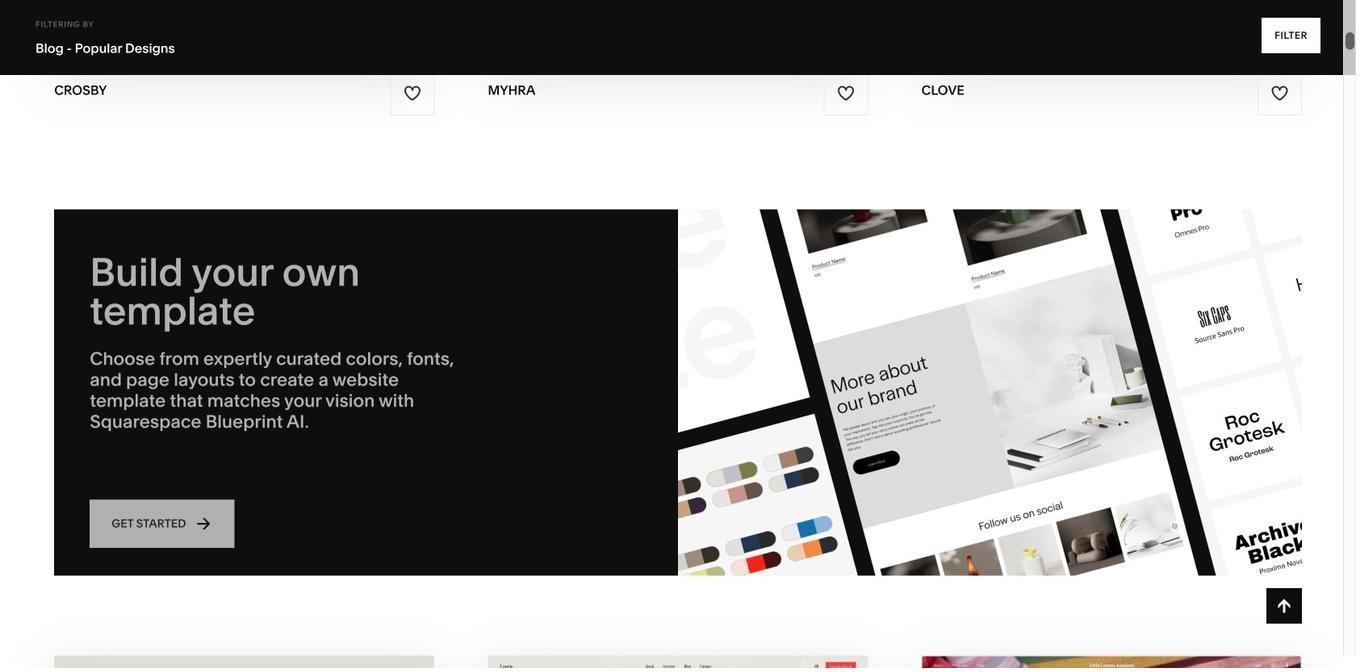 Task type: vqa. For each thing, say whether or not it's contained in the screenshot.
the Fitness
no



Task type: describe. For each thing, give the bounding box(es) containing it.
add myhra to your favorites list image
[[838, 84, 855, 102]]

back to top image
[[1276, 598, 1294, 615]]

add clove to your favorites list image
[[1272, 84, 1289, 102]]

preview of building your own template image
[[678, 210, 1303, 576]]



Task type: locate. For each thing, give the bounding box(es) containing it.
add crosby to your favorites list image
[[404, 84, 422, 102]]

crosby image
[[55, 0, 434, 65]]

clove image
[[923, 0, 1302, 65]]



